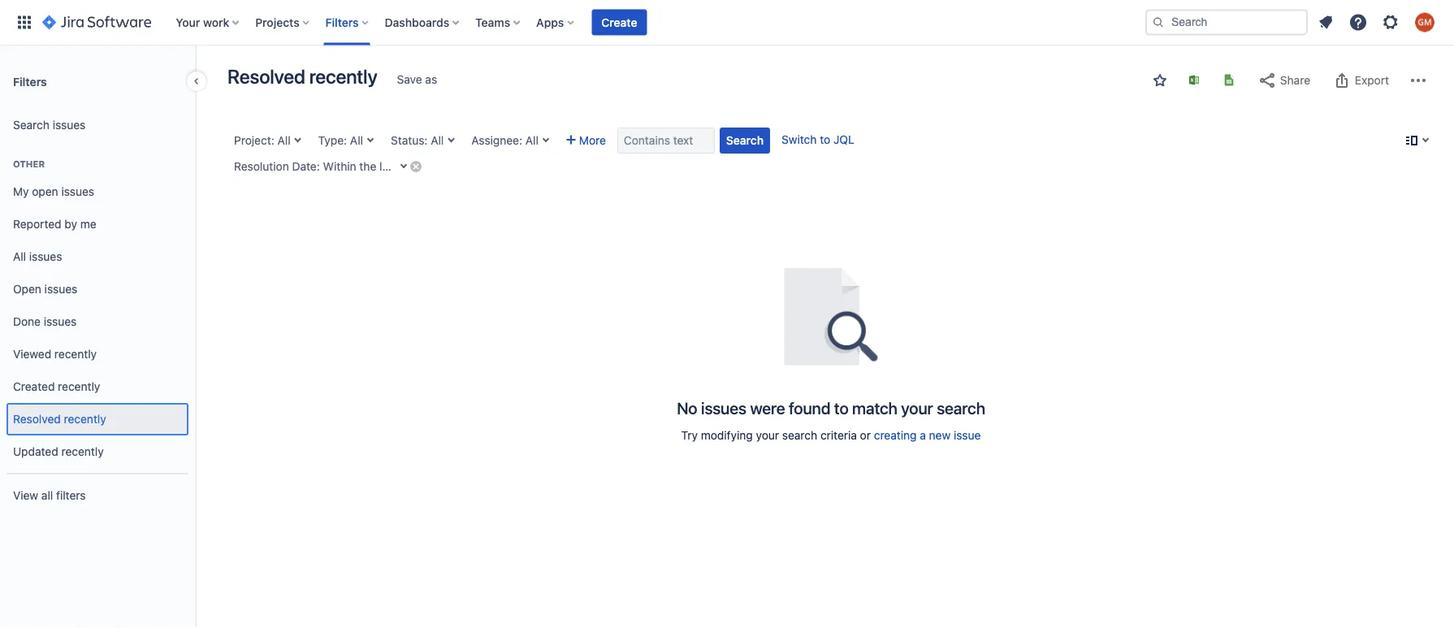 Task type: vqa. For each thing, say whether or not it's contained in the screenshot.
Updated recently at the left of page
yes



Task type: describe. For each thing, give the bounding box(es) containing it.
all issues link
[[7, 241, 189, 273]]

within
[[323, 160, 356, 173]]

1 horizontal spatial to
[[834, 398, 849, 417]]

open issues link
[[7, 273, 189, 306]]

apps button
[[532, 9, 580, 35]]

status: all
[[391, 134, 444, 147]]

try
[[681, 429, 698, 442]]

recently for viewed recently link
[[54, 347, 97, 361]]

save
[[397, 73, 422, 86]]

1
[[401, 160, 406, 173]]

notifications image
[[1316, 13, 1336, 32]]

apps
[[536, 15, 564, 29]]

modifying
[[701, 429, 753, 442]]

other
[[13, 159, 45, 169]]

view
[[13, 489, 38, 502]]

all inside all issues link
[[13, 250, 26, 263]]

open in microsoft excel image
[[1188, 74, 1201, 87]]

filters button
[[321, 9, 375, 35]]

banner containing your work
[[0, 0, 1455, 46]]

viewed recently
[[13, 347, 97, 361]]

status:
[[391, 134, 428, 147]]

issues for open issues
[[44, 282, 77, 296]]

create
[[602, 15, 637, 29]]

more button
[[560, 128, 613, 154]]

viewed recently link
[[7, 338, 189, 371]]

try modifying your search criteria or creating a new issue
[[681, 429, 981, 442]]

by
[[65, 217, 77, 231]]

my
[[13, 185, 29, 198]]

resolution date: within the last 1 week
[[234, 160, 437, 173]]

view all filters
[[13, 489, 86, 502]]

export button
[[1325, 67, 1398, 93]]

switch to jql
[[782, 133, 855, 146]]

all for status: all
[[431, 134, 444, 147]]

done issues link
[[7, 306, 189, 338]]

search for search
[[726, 134, 764, 147]]

0 vertical spatial to
[[820, 133, 831, 146]]

resolved inside "link"
[[13, 412, 61, 426]]

save as button
[[389, 67, 445, 93]]

switch to jql link
[[782, 133, 855, 146]]

1 vertical spatial your
[[756, 429, 779, 442]]

search button
[[720, 128, 770, 154]]

open in google sheets image
[[1223, 74, 1236, 87]]

recently for updated recently link
[[61, 445, 104, 458]]

were
[[750, 398, 785, 417]]

appswitcher icon image
[[15, 13, 34, 32]]

create button
[[592, 9, 647, 35]]

search image
[[1152, 16, 1165, 29]]

your work
[[176, 15, 229, 29]]

more
[[579, 134, 606, 147]]

resolved recently link
[[7, 403, 189, 436]]

search for search issues
[[13, 118, 50, 132]]

work
[[203, 15, 229, 29]]

recently for the created recently 'link'
[[58, 380, 100, 393]]

all for project: all
[[278, 134, 291, 147]]

week
[[410, 160, 437, 173]]

1 vertical spatial search
[[782, 429, 818, 442]]

1 horizontal spatial your
[[901, 398, 933, 417]]

filters inside dropdown button
[[326, 15, 359, 29]]

reported by me
[[13, 217, 96, 231]]

share
[[1280, 74, 1311, 87]]

or
[[860, 429, 871, 442]]

0 vertical spatial search
[[937, 398, 986, 417]]

created
[[13, 380, 55, 393]]

1 horizontal spatial resolved recently
[[228, 65, 377, 88]]

no
[[677, 398, 698, 417]]

0 horizontal spatial filters
[[13, 75, 47, 88]]

open
[[13, 282, 41, 296]]

small image
[[1154, 74, 1167, 87]]

all for type: all
[[350, 134, 363, 147]]

issues for done issues
[[44, 315, 77, 328]]

found
[[789, 398, 831, 417]]

type:
[[318, 134, 347, 147]]

my open issues link
[[7, 176, 189, 208]]

assignee:
[[472, 134, 523, 147]]



Task type: locate. For each thing, give the bounding box(es) containing it.
all up open
[[13, 250, 26, 263]]

search inside search button
[[726, 134, 764, 147]]

recently up created recently
[[54, 347, 97, 361]]

match
[[852, 398, 898, 417]]

open
[[32, 185, 58, 198]]

1 vertical spatial resolved
[[13, 412, 61, 426]]

help image
[[1349, 13, 1368, 32]]

assignee: all
[[472, 134, 539, 147]]

1 horizontal spatial search
[[937, 398, 986, 417]]

your profile and settings image
[[1416, 13, 1435, 32]]

all
[[41, 489, 53, 502]]

creating a new issue link
[[874, 429, 981, 442]]

all for assignee: all
[[526, 134, 539, 147]]

teams button
[[471, 9, 527, 35]]

issues for all issues
[[29, 250, 62, 263]]

resolved recently inside "link"
[[13, 412, 106, 426]]

1 horizontal spatial filters
[[326, 15, 359, 29]]

0 horizontal spatial search
[[13, 118, 50, 132]]

1 vertical spatial filters
[[13, 75, 47, 88]]

issues for search issues
[[53, 118, 86, 132]]

resolved up updated
[[13, 412, 61, 426]]

recently down filters dropdown button
[[309, 65, 377, 88]]

1 vertical spatial to
[[834, 398, 849, 417]]

1 horizontal spatial search
[[726, 134, 764, 147]]

0 horizontal spatial your
[[756, 429, 779, 442]]

resolution
[[234, 160, 289, 173]]

search issues link
[[7, 109, 189, 141]]

reported by me link
[[7, 208, 189, 241]]

updated
[[13, 445, 58, 458]]

0 vertical spatial filters
[[326, 15, 359, 29]]

Search issues using keywords text field
[[618, 128, 715, 154]]

my open issues
[[13, 185, 94, 198]]

done
[[13, 315, 41, 328]]

your up a
[[901, 398, 933, 417]]

your
[[901, 398, 933, 417], [756, 429, 779, 442]]

0 horizontal spatial resolved
[[13, 412, 61, 426]]

dashboards
[[385, 15, 449, 29]]

remove criteria image
[[410, 160, 423, 173]]

resolved recently down projects dropdown button
[[228, 65, 377, 88]]

to
[[820, 133, 831, 146], [834, 398, 849, 417]]

other group
[[7, 141, 189, 473]]

filters up search issues
[[13, 75, 47, 88]]

your work button
[[171, 9, 246, 35]]

your
[[176, 15, 200, 29]]

search inside search issues link
[[13, 118, 50, 132]]

view all filters link
[[7, 479, 189, 512]]

search
[[13, 118, 50, 132], [726, 134, 764, 147]]

search
[[937, 398, 986, 417], [782, 429, 818, 442]]

me
[[80, 217, 96, 231]]

creating
[[874, 429, 917, 442]]

resolved down "projects"
[[228, 65, 305, 88]]

projects
[[255, 15, 300, 29]]

0 horizontal spatial to
[[820, 133, 831, 146]]

0 horizontal spatial search
[[782, 429, 818, 442]]

search down found
[[782, 429, 818, 442]]

issue
[[954, 429, 981, 442]]

1 vertical spatial resolved recently
[[13, 412, 106, 426]]

viewed
[[13, 347, 51, 361]]

no issues were found to match your search
[[677, 398, 986, 417]]

a
[[920, 429, 926, 442]]

updated recently
[[13, 445, 104, 458]]

search up issue
[[937, 398, 986, 417]]

jql
[[834, 133, 855, 146]]

recently down viewed recently link
[[58, 380, 100, 393]]

banner
[[0, 0, 1455, 46]]

1 vertical spatial search
[[726, 134, 764, 147]]

search left 'switch'
[[726, 134, 764, 147]]

resolved recently
[[228, 65, 377, 88], [13, 412, 106, 426]]

filters
[[56, 489, 86, 502]]

search up other
[[13, 118, 50, 132]]

filters
[[326, 15, 359, 29], [13, 75, 47, 88]]

recently down the created recently 'link'
[[64, 412, 106, 426]]

as
[[425, 73, 437, 86]]

recently down resolved recently "link"
[[61, 445, 104, 458]]

reported
[[13, 217, 61, 231]]

updated recently link
[[7, 436, 189, 468]]

0 vertical spatial your
[[901, 398, 933, 417]]

project:
[[234, 134, 274, 147]]

all issues
[[13, 250, 62, 263]]

project: all
[[234, 134, 291, 147]]

1 horizontal spatial resolved
[[228, 65, 305, 88]]

recently inside "link"
[[64, 412, 106, 426]]

primary element
[[10, 0, 1146, 45]]

filters right projects dropdown button
[[326, 15, 359, 29]]

type: all
[[318, 134, 363, 147]]

new
[[929, 429, 951, 442]]

0 vertical spatial resolved recently
[[228, 65, 377, 88]]

all right assignee:
[[526, 134, 539, 147]]

0 horizontal spatial resolved recently
[[13, 412, 106, 426]]

switch
[[782, 133, 817, 146]]

to up criteria
[[834, 398, 849, 417]]

created recently link
[[7, 371, 189, 403]]

0 vertical spatial search
[[13, 118, 50, 132]]

created recently
[[13, 380, 100, 393]]

done issues
[[13, 315, 77, 328]]

date:
[[292, 160, 320, 173]]

open issues
[[13, 282, 77, 296]]

Search field
[[1146, 9, 1308, 35]]

0 vertical spatial resolved
[[228, 65, 305, 88]]

settings image
[[1381, 13, 1401, 32]]

export
[[1355, 74, 1390, 87]]

all right project:
[[278, 134, 291, 147]]

search issues
[[13, 118, 86, 132]]

recently for resolved recently "link"
[[64, 412, 106, 426]]

all right status:
[[431, 134, 444, 147]]

resolved recently up "updated recently"
[[13, 412, 106, 426]]

your down were in the bottom of the page
[[756, 429, 779, 442]]

criteria
[[821, 429, 857, 442]]

projects button
[[250, 9, 316, 35]]

jira software image
[[42, 13, 151, 32], [42, 13, 151, 32]]

save as
[[397, 73, 437, 86]]

to left the "jql"
[[820, 133, 831, 146]]

resolved
[[228, 65, 305, 88], [13, 412, 61, 426]]

dashboards button
[[380, 9, 466, 35]]

teams
[[475, 15, 510, 29]]

issues
[[53, 118, 86, 132], [61, 185, 94, 198], [29, 250, 62, 263], [44, 282, 77, 296], [44, 315, 77, 328], [701, 398, 747, 417]]

the
[[360, 160, 376, 173]]

issues for no issues were found to match your search
[[701, 398, 747, 417]]

recently inside 'link'
[[58, 380, 100, 393]]

all
[[278, 134, 291, 147], [350, 134, 363, 147], [431, 134, 444, 147], [526, 134, 539, 147], [13, 250, 26, 263]]

last
[[380, 160, 398, 173]]

all right type:
[[350, 134, 363, 147]]

share link
[[1250, 67, 1319, 93]]



